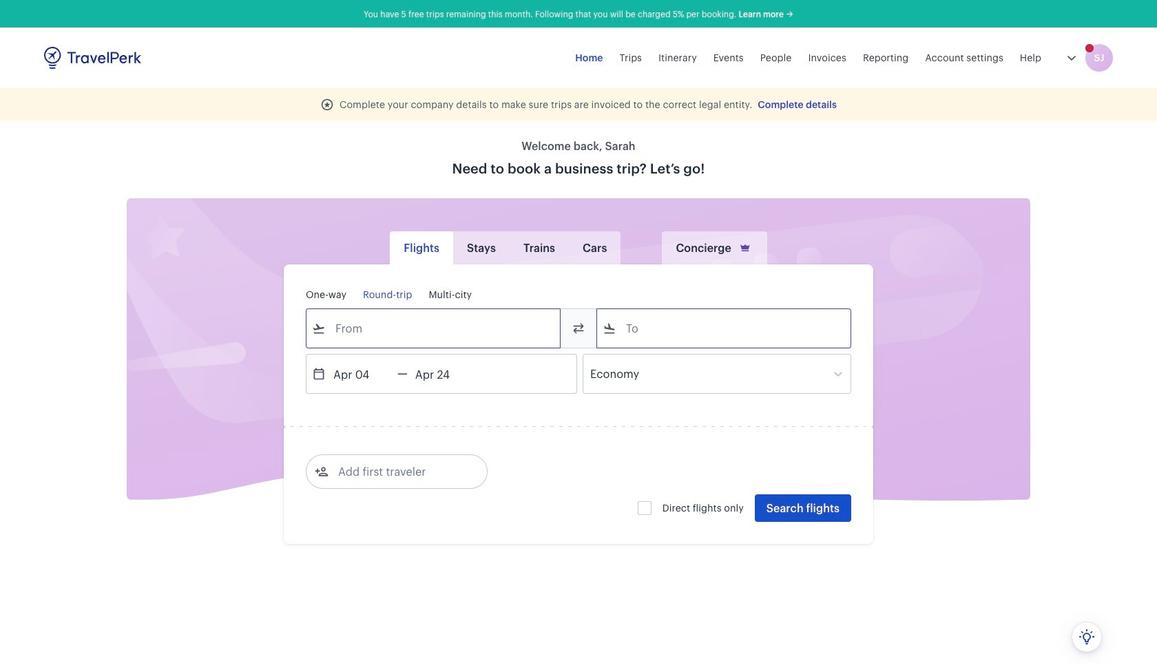 Task type: vqa. For each thing, say whether or not it's contained in the screenshot.
1st Alaska Airlines image from the bottom of the page
no



Task type: describe. For each thing, give the bounding box(es) containing it.
Depart text field
[[326, 355, 397, 393]]



Task type: locate. For each thing, give the bounding box(es) containing it.
Add first traveler search field
[[329, 461, 472, 483]]

To search field
[[616, 318, 833, 340]]

From search field
[[326, 318, 542, 340]]

Return text field
[[408, 355, 479, 393]]



